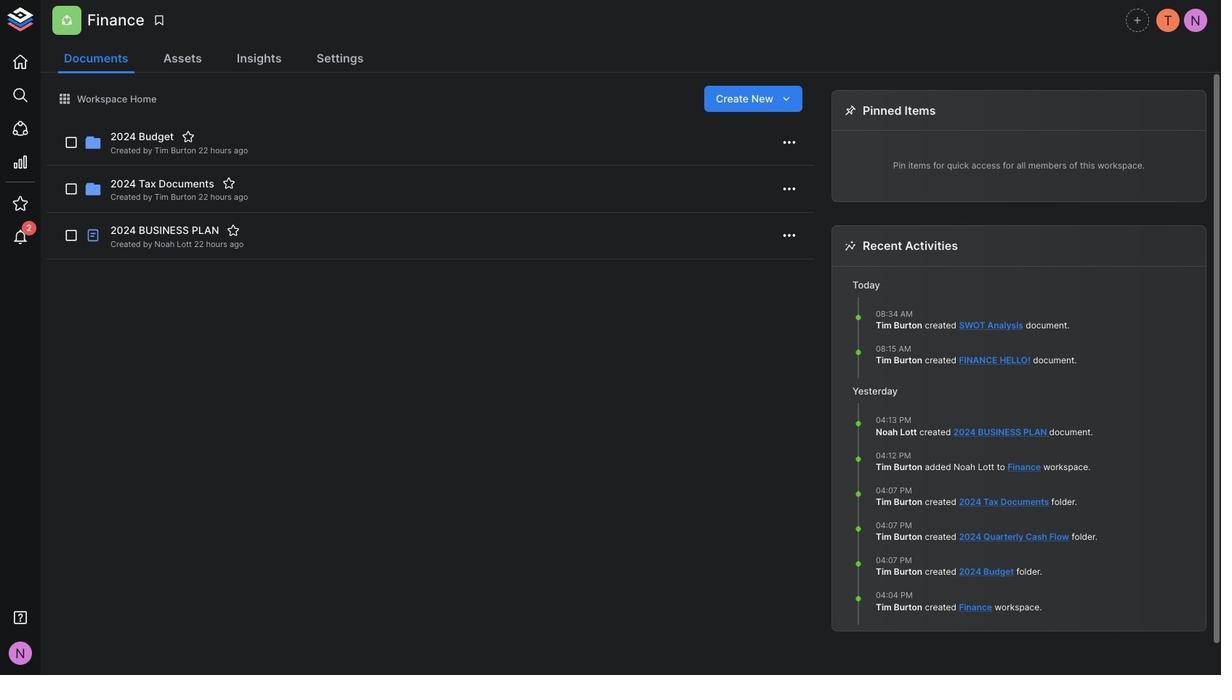 Task type: describe. For each thing, give the bounding box(es) containing it.
bookmark image
[[153, 14, 166, 27]]

0 vertical spatial favorite image
[[182, 130, 195, 143]]



Task type: locate. For each thing, give the bounding box(es) containing it.
1 horizontal spatial favorite image
[[222, 177, 235, 190]]

favorite image
[[227, 224, 240, 237]]

0 horizontal spatial favorite image
[[182, 130, 195, 143]]

1 vertical spatial favorite image
[[222, 177, 235, 190]]

favorite image
[[182, 130, 195, 143], [222, 177, 235, 190]]



Task type: vqa. For each thing, say whether or not it's contained in the screenshot.
the right Favorite image
yes



